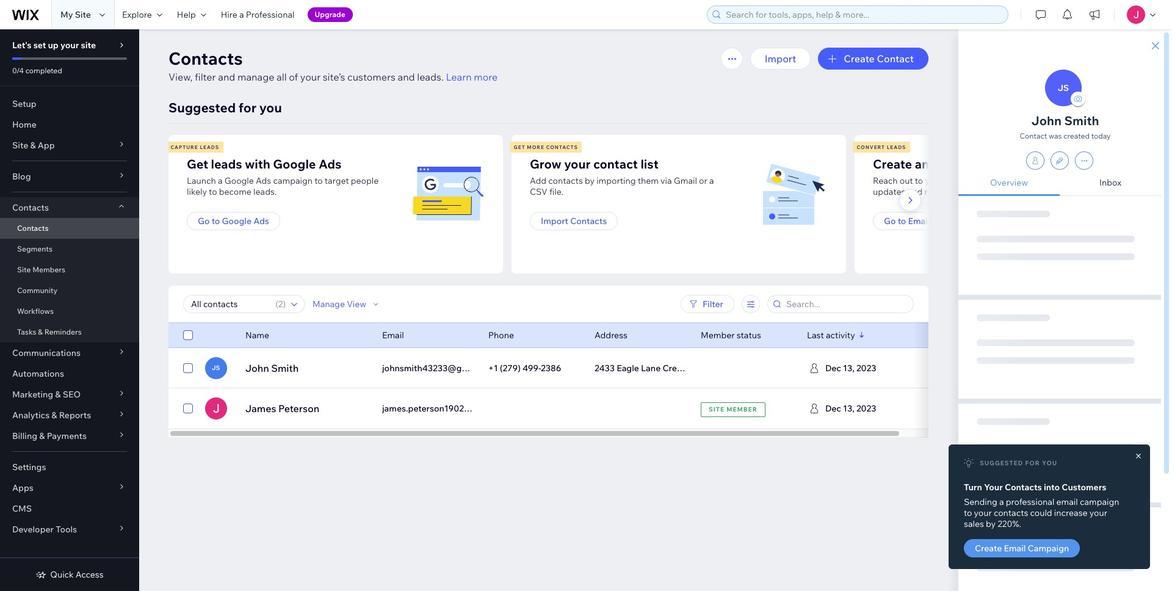 Task type: vqa. For each thing, say whether or not it's contained in the screenshot.
IMPORT CONTACTS BUTTON
yes



Task type: describe. For each thing, give the bounding box(es) containing it.
dec 13, 2023 for smith
[[826, 363, 877, 374]]

grow
[[530, 156, 562, 172]]

overview
[[991, 177, 1029, 188]]

home link
[[0, 114, 139, 135]]

dec 13, 2023 for peterson
[[826, 403, 877, 414]]

& for billing
[[39, 431, 45, 442]]

developer tools button
[[0, 519, 139, 540]]

sales
[[965, 519, 985, 530]]

setup
[[12, 98, 37, 109]]

into
[[1045, 482, 1061, 493]]

13, for peterson
[[844, 403, 855, 414]]

2
[[278, 299, 283, 310]]

analytics & reports button
[[0, 405, 139, 426]]

workflows link
[[0, 301, 139, 322]]

quick
[[50, 569, 74, 580]]

contacts
[[547, 144, 578, 150]]

of
[[289, 71, 298, 83]]

out
[[900, 175, 914, 186]]

view link for smith
[[829, 357, 882, 379]]

learn more button
[[446, 70, 498, 84]]

to inside button
[[212, 216, 220, 227]]

address
[[595, 330, 628, 341]]

activity
[[827, 330, 856, 341]]

and inside create an email campaign reach out to your subscribers with newsletters, updates and more.
[[908, 186, 923, 197]]

access
[[76, 569, 104, 580]]

0 horizontal spatial email
[[382, 330, 404, 341]]

updates
[[874, 186, 906, 197]]

filter
[[703, 299, 724, 310]]

billing
[[12, 431, 37, 442]]

create for email
[[976, 543, 1003, 554]]

leads
[[211, 156, 242, 172]]

get
[[187, 156, 208, 172]]

1 vertical spatial ads
[[256, 175, 271, 186]]

0 horizontal spatial and
[[218, 71, 235, 83]]

seo
[[63, 389, 81, 400]]

analytics & reports
[[12, 410, 91, 421]]

explore
[[122, 9, 152, 20]]

cms link
[[0, 498, 139, 519]]

set
[[33, 40, 46, 51]]

site for site member
[[709, 405, 725, 413]]

manage view button
[[313, 299, 381, 310]]

them
[[638, 175, 659, 186]]

contacts up 'segments'
[[17, 224, 49, 233]]

js button
[[1046, 70, 1083, 106]]

Unsaved view field
[[188, 296, 272, 313]]

launch
[[187, 175, 216, 186]]

1 vertical spatial member
[[727, 405, 758, 413]]

subscribers
[[945, 175, 992, 186]]

for
[[239, 100, 257, 115]]

filter button
[[681, 295, 735, 313]]

contacts inside 'contacts view, filter and manage all of your site's customers and leads. learn more'
[[169, 48, 243, 69]]

suggested for you
[[980, 459, 1058, 467]]

get leads with google ads launch a google ads campaign to target people likely to become leads.
[[187, 156, 379, 197]]

smith for john smith
[[272, 362, 299, 374]]

your right increase
[[1090, 508, 1108, 519]]

more.
[[925, 186, 948, 197]]

billing & payments
[[12, 431, 87, 442]]

developer
[[12, 524, 54, 535]]

app
[[38, 140, 55, 151]]

cms
[[12, 503, 32, 514]]

capture
[[171, 144, 198, 150]]

view for peterson
[[844, 403, 867, 415]]

site's
[[323, 71, 345, 83]]

go to email marketing
[[885, 216, 974, 227]]

sidebar element
[[0, 29, 139, 591]]

marketing inside dropdown button
[[12, 389, 53, 400]]

create email campaign
[[976, 543, 1070, 554]]

campaign inside sending a professional email campaign to your contacts could increase your sales by 220%.
[[1081, 497, 1120, 508]]

customers
[[348, 71, 396, 83]]

0 horizontal spatial js
[[212, 364, 220, 372]]

community link
[[0, 280, 139, 301]]

a right the hire
[[239, 9, 244, 20]]

( 2 )
[[276, 299, 286, 310]]

suggested for suggested for you
[[169, 100, 236, 115]]

contacts view, filter and manage all of your site's customers and leads. learn more
[[169, 48, 498, 83]]

to inside create an email campaign reach out to your subscribers with newsletters, updates and more.
[[916, 175, 924, 186]]

settings link
[[0, 457, 139, 478]]

contacts inside sending a professional email campaign to your contacts could increase your sales by 220%.
[[994, 508, 1029, 519]]

manage
[[313, 299, 345, 310]]

0 vertical spatial view
[[347, 299, 367, 310]]

segments link
[[0, 239, 139, 260]]

payments
[[47, 431, 87, 442]]

site for site members
[[17, 265, 31, 274]]

john for john smith
[[246, 362, 269, 374]]

list containing get leads with google ads
[[167, 135, 1173, 274]]

contacts link
[[0, 218, 139, 239]]

email inside "list"
[[909, 216, 931, 227]]

hire a professional
[[221, 9, 295, 20]]

created
[[1064, 131, 1090, 141]]

+1 (279) 499-2386
[[489, 363, 562, 374]]

leads. inside get leads with google ads launch a google ads campaign to target people likely to become leads.
[[254, 186, 277, 197]]

via
[[661, 175, 672, 186]]

add
[[530, 175, 547, 186]]

setup link
[[0, 93, 139, 114]]

you
[[1043, 459, 1058, 467]]

contacts inside 'popup button'
[[12, 202, 49, 213]]

my
[[60, 9, 73, 20]]

0 vertical spatial google
[[273, 156, 316, 172]]

& for tasks
[[38, 327, 43, 337]]

view for smith
[[844, 362, 867, 374]]

Search... field
[[783, 296, 910, 313]]

2386
[[541, 363, 562, 374]]

reports
[[59, 410, 91, 421]]

suggested for you
[[169, 100, 282, 115]]

go for get
[[198, 216, 210, 227]]

import contacts button
[[530, 212, 618, 230]]

view,
[[169, 71, 193, 83]]

site members link
[[0, 260, 139, 280]]

contacts up professional
[[1005, 482, 1043, 493]]

your inside 'contacts view, filter and manage all of your site's customers and leads. learn more'
[[300, 71, 321, 83]]

my site
[[60, 9, 91, 20]]

contact inside 'john smith contact was created today'
[[1020, 131, 1048, 141]]

ads inside go to google ads button
[[254, 216, 269, 227]]

1 vertical spatial google
[[225, 175, 254, 186]]

name
[[246, 330, 269, 341]]

13, for smith
[[844, 363, 855, 374]]

create for contact
[[844, 53, 875, 65]]

peterson
[[279, 403, 320, 415]]

apps button
[[0, 478, 139, 498]]

community
[[17, 286, 58, 295]]

js inside button
[[1059, 82, 1070, 93]]

email inside sending a professional email campaign to your contacts could increase your sales by 220%.
[[1057, 497, 1079, 508]]

upgrade button
[[308, 7, 353, 22]]

john smith contact was created today
[[1020, 113, 1112, 141]]

sending a professional email campaign to your contacts could increase your sales by 220%.
[[965, 497, 1120, 530]]

2023 for smith
[[857, 363, 877, 374]]

analytics
[[12, 410, 50, 421]]

create contact button
[[819, 48, 929, 70]]



Task type: locate. For each thing, give the bounding box(es) containing it.
0 vertical spatial john
[[1032, 113, 1062, 128]]

by right sales
[[987, 519, 996, 530]]

1 dec 13, 2023 from the top
[[826, 363, 877, 374]]

Search for tools, apps, help & more... field
[[723, 6, 1005, 23]]

1 leads from the left
[[200, 144, 219, 150]]

communications
[[12, 348, 81, 359]]

0 vertical spatial by
[[585, 175, 595, 186]]

0 vertical spatial ads
[[319, 156, 342, 172]]

tasks & reminders link
[[0, 322, 139, 343]]

campaign down 'customers' at the bottom
[[1081, 497, 1120, 508]]

0 vertical spatial 13,
[[844, 363, 855, 374]]

2 vertical spatial google
[[222, 216, 252, 227]]

convert leads
[[857, 144, 907, 150]]

& left app
[[30, 140, 36, 151]]

quick access
[[50, 569, 104, 580]]

site members
[[17, 265, 65, 274]]

more
[[527, 144, 545, 150]]

manage view
[[313, 299, 367, 310]]

with right leads
[[245, 156, 270, 172]]

workflows
[[17, 307, 54, 316]]

site
[[75, 9, 91, 20], [12, 140, 28, 151], [17, 265, 31, 274], [709, 405, 725, 413]]

view link for peterson
[[829, 398, 882, 420]]

your down the contacts
[[565, 156, 591, 172]]

1 vertical spatial contact
[[1020, 131, 1048, 141]]

turn
[[965, 482, 983, 493]]

marketing down "more."
[[933, 216, 974, 227]]

suggested for suggested for you
[[980, 459, 1024, 467]]

0 horizontal spatial contacts
[[549, 175, 583, 186]]

1 2023 from the top
[[857, 363, 877, 374]]

1 vertical spatial suggested
[[980, 459, 1024, 467]]

contacts down "grow"
[[549, 175, 583, 186]]

0 vertical spatial email
[[932, 156, 964, 172]]

& inside popup button
[[30, 140, 36, 151]]

0 vertical spatial campaign
[[967, 156, 1024, 172]]

last
[[808, 330, 825, 341]]

your inside sidebar "element"
[[60, 40, 79, 51]]

1 vertical spatial email
[[382, 330, 404, 341]]

by
[[585, 175, 595, 186], [987, 519, 996, 530]]

contact
[[878, 53, 915, 65], [1020, 131, 1048, 141]]

contacts left could
[[994, 508, 1029, 519]]

contacts button
[[0, 197, 139, 218]]

0 vertical spatial member
[[701, 330, 735, 341]]

js
[[1059, 82, 1070, 93], [212, 364, 220, 372]]

1 horizontal spatial leads.
[[417, 71, 444, 83]]

a inside get leads with google ads launch a google ads campaign to target people likely to become leads.
[[218, 175, 223, 186]]

john inside 'john smith contact was created today'
[[1032, 113, 1062, 128]]

1 vertical spatial email
[[1057, 497, 1079, 508]]

your right up on the top left of the page
[[60, 40, 79, 51]]

leads for create
[[887, 144, 907, 150]]

a inside grow your contact list add contacts by importing them via gmail or a csv file.
[[710, 175, 714, 186]]

to down become
[[212, 216, 220, 227]]

contacts inside grow your contact list add contacts by importing them via gmail or a csv file.
[[549, 175, 583, 186]]

get
[[514, 144, 526, 150]]

by inside sending a professional email campaign to your contacts could increase your sales by 220%.
[[987, 519, 996, 530]]

0 vertical spatial leads.
[[417, 71, 444, 83]]

communications button
[[0, 343, 139, 363]]

contact inside button
[[878, 53, 915, 65]]

email up the johnsmith43233@gmail.com
[[382, 330, 404, 341]]

2 go from the left
[[885, 216, 896, 227]]

with inside get leads with google ads launch a google ads campaign to target people likely to become leads.
[[245, 156, 270, 172]]

campaign
[[1029, 543, 1070, 554]]

importing
[[597, 175, 636, 186]]

1 vertical spatial dec 13, 2023
[[826, 403, 877, 414]]

contacts down blog
[[12, 202, 49, 213]]

a right or
[[710, 175, 714, 186]]

1 horizontal spatial and
[[398, 71, 415, 83]]

dec for smith
[[826, 363, 842, 374]]

1 horizontal spatial suggested
[[980, 459, 1024, 467]]

1 dec from the top
[[826, 363, 842, 374]]

tasks
[[17, 327, 36, 337]]

1 vertical spatial leads.
[[254, 186, 277, 197]]

inbox
[[1100, 177, 1122, 188]]

automations
[[12, 368, 64, 379]]

list
[[167, 135, 1173, 274]]

your down an
[[926, 175, 944, 186]]

contact left was
[[1020, 131, 1048, 141]]

1 horizontal spatial contact
[[1020, 131, 1048, 141]]

create an email campaign reach out to your subscribers with newsletters, updates and more.
[[874, 156, 1061, 197]]

site for site & app
[[12, 140, 28, 151]]

1 vertical spatial dec
[[826, 403, 842, 414]]

contacts up filter on the top left of the page
[[169, 48, 243, 69]]

billing & payments button
[[0, 426, 139, 447]]

ads up target on the left top of the page
[[319, 156, 342, 172]]

0 horizontal spatial campaign
[[273, 175, 313, 186]]

1 horizontal spatial email
[[909, 216, 931, 227]]

contacts inside button
[[571, 216, 607, 227]]

0 vertical spatial 2023
[[857, 363, 877, 374]]

create inside create an email campaign reach out to your subscribers with newsletters, updates and more.
[[874, 156, 913, 172]]

and right customers
[[398, 71, 415, 83]]

john down name
[[246, 362, 269, 374]]

2 vertical spatial create
[[976, 543, 1003, 554]]

by left importing
[[585, 175, 595, 186]]

create down sales
[[976, 543, 1003, 554]]

js up james peterson icon
[[212, 364, 220, 372]]

2 horizontal spatial email
[[1005, 543, 1027, 554]]

1 horizontal spatial leads
[[887, 144, 907, 150]]

leads right convert
[[887, 144, 907, 150]]

contacts down importing
[[571, 216, 607, 227]]

campaign inside get leads with google ads launch a google ads campaign to target people likely to become leads.
[[273, 175, 313, 186]]

0 horizontal spatial by
[[585, 175, 595, 186]]

0/4
[[12, 66, 24, 75]]

+1
[[489, 363, 498, 374]]

to right out
[[916, 175, 924, 186]]

1 13, from the top
[[844, 363, 855, 374]]

1 vertical spatial view link
[[829, 398, 882, 420]]

campaign inside create an email campaign reach out to your subscribers with newsletters, updates and more.
[[967, 156, 1024, 172]]

phone
[[489, 330, 514, 341]]

and
[[218, 71, 235, 83], [398, 71, 415, 83], [908, 186, 923, 197]]

your right of
[[300, 71, 321, 83]]

to down turn
[[965, 508, 973, 519]]

grow your contact list add contacts by importing them via gmail or a csv file.
[[530, 156, 714, 197]]

0 horizontal spatial john
[[246, 362, 269, 374]]

import inside button
[[541, 216, 569, 227]]

member status
[[701, 330, 762, 341]]

let's
[[12, 40, 32, 51]]

professional
[[1007, 497, 1055, 508]]

0 vertical spatial suggested
[[169, 100, 236, 115]]

an
[[916, 156, 930, 172]]

john
[[1032, 113, 1062, 128], [246, 362, 269, 374]]

google inside button
[[222, 216, 252, 227]]

& left reports
[[52, 410, 57, 421]]

go down updates
[[885, 216, 896, 227]]

by inside grow your contact list add contacts by importing them via gmail or a csv file.
[[585, 175, 595, 186]]

campaign left target on the left top of the page
[[273, 175, 313, 186]]

2 view link from the top
[[829, 398, 882, 420]]

completed
[[25, 66, 62, 75]]

to inside button
[[898, 216, 907, 227]]

& inside 'link'
[[38, 327, 43, 337]]

0 horizontal spatial marketing
[[12, 389, 53, 400]]

)
[[283, 299, 286, 310]]

to left target on the left top of the page
[[315, 175, 323, 186]]

dec for peterson
[[826, 403, 842, 414]]

1 vertical spatial 2023
[[857, 403, 877, 414]]

2 vertical spatial email
[[1005, 543, 1027, 554]]

1 horizontal spatial email
[[1057, 497, 1079, 508]]

0 vertical spatial view link
[[829, 357, 882, 379]]

2 2023 from the top
[[857, 403, 877, 414]]

site member
[[709, 405, 758, 413]]

1 vertical spatial view
[[844, 362, 867, 374]]

2 vertical spatial campaign
[[1081, 497, 1120, 508]]

marketing & seo
[[12, 389, 81, 400]]

1 horizontal spatial by
[[987, 519, 996, 530]]

2 13, from the top
[[844, 403, 855, 414]]

0 vertical spatial dec
[[826, 363, 842, 374]]

campaign up the overview
[[967, 156, 1024, 172]]

smith up james peterson
[[272, 362, 299, 374]]

email inside create an email campaign reach out to your subscribers with newsletters, updates and more.
[[932, 156, 964, 172]]

& right billing at the left of page
[[39, 431, 45, 442]]

1 vertical spatial import
[[541, 216, 569, 227]]

automations link
[[0, 363, 139, 384]]

& left seo
[[55, 389, 61, 400]]

0 vertical spatial smith
[[1065, 113, 1100, 128]]

2 dec from the top
[[826, 403, 842, 414]]

import inside button
[[765, 53, 797, 65]]

1 horizontal spatial js
[[1059, 82, 1070, 93]]

leads. right become
[[254, 186, 277, 197]]

marketing
[[933, 216, 974, 227], [12, 389, 53, 400]]

1 vertical spatial create
[[874, 156, 913, 172]]

None checkbox
[[183, 401, 193, 416]]

0 vertical spatial marketing
[[933, 216, 974, 227]]

site inside 'site members' link
[[17, 265, 31, 274]]

0/4 completed
[[12, 66, 62, 75]]

1 vertical spatial marketing
[[12, 389, 53, 400]]

james peterson image
[[205, 398, 227, 420]]

1 horizontal spatial marketing
[[933, 216, 974, 227]]

ads down get leads with google ads launch a google ads campaign to target people likely to become leads. in the top left of the page
[[254, 216, 269, 227]]

& for site
[[30, 140, 36, 151]]

you
[[259, 100, 282, 115]]

view
[[347, 299, 367, 310], [844, 362, 867, 374], [844, 403, 867, 415]]

1 vertical spatial john
[[246, 362, 269, 374]]

2 vertical spatial view
[[844, 403, 867, 415]]

contact down search for tools, apps, help & more... field
[[878, 53, 915, 65]]

0 horizontal spatial import
[[541, 216, 569, 227]]

john up was
[[1032, 113, 1062, 128]]

email down "more."
[[909, 216, 931, 227]]

contact
[[594, 156, 638, 172]]

a down your
[[1000, 497, 1005, 508]]

(279)
[[500, 363, 521, 374]]

go down likely
[[198, 216, 210, 227]]

with right "subscribers"
[[994, 175, 1011, 186]]

0 horizontal spatial with
[[245, 156, 270, 172]]

import for import contacts
[[541, 216, 569, 227]]

1 vertical spatial smith
[[272, 362, 299, 374]]

target
[[325, 175, 349, 186]]

0 vertical spatial contact
[[878, 53, 915, 65]]

1 horizontal spatial john
[[1032, 113, 1062, 128]]

0 horizontal spatial contact
[[878, 53, 915, 65]]

and right filter on the top left of the page
[[218, 71, 235, 83]]

smith for john smith contact was created today
[[1065, 113, 1100, 128]]

hire
[[221, 9, 238, 20]]

0 vertical spatial js
[[1059, 82, 1070, 93]]

today
[[1092, 131, 1112, 141]]

1 view link from the top
[[829, 357, 882, 379]]

create up reach
[[874, 156, 913, 172]]

1 horizontal spatial contacts
[[994, 508, 1029, 519]]

0 vertical spatial contacts
[[549, 175, 583, 186]]

1 horizontal spatial campaign
[[967, 156, 1024, 172]]

ads right become
[[256, 175, 271, 186]]

email down 220%.
[[1005, 543, 1027, 554]]

None checkbox
[[183, 328, 193, 343], [183, 361, 193, 376], [183, 328, 193, 343], [183, 361, 193, 376]]

go to email marketing button
[[874, 212, 985, 230]]

import contacts
[[541, 216, 607, 227]]

import for import
[[765, 53, 797, 65]]

1 vertical spatial 13,
[[844, 403, 855, 414]]

your inside grow your contact list add contacts by importing them via gmail or a csv file.
[[565, 156, 591, 172]]

1 vertical spatial by
[[987, 519, 996, 530]]

0 horizontal spatial smith
[[272, 362, 299, 374]]

a down leads
[[218, 175, 223, 186]]

1 horizontal spatial smith
[[1065, 113, 1100, 128]]

james
[[246, 403, 277, 415]]

csv
[[530, 186, 548, 197]]

& right tasks
[[38, 327, 43, 337]]

email down "into"
[[1057, 497, 1079, 508]]

go inside button
[[885, 216, 896, 227]]

to inside sending a professional email campaign to your contacts could increase your sales by 220%.
[[965, 508, 973, 519]]

create for an
[[874, 156, 913, 172]]

create down search for tools, apps, help & more... field
[[844, 53, 875, 65]]

smith up created
[[1065, 113, 1100, 128]]

suggested down filter on the top left of the page
[[169, 100, 236, 115]]

with inside create an email campaign reach out to your subscribers with newsletters, updates and more.
[[994, 175, 1011, 186]]

0 vertical spatial dec 13, 2023
[[826, 363, 877, 374]]

1 vertical spatial with
[[994, 175, 1011, 186]]

blog
[[12, 171, 31, 182]]

leads. left learn
[[417, 71, 444, 83]]

convert
[[857, 144, 886, 150]]

help
[[177, 9, 196, 20]]

site
[[81, 40, 96, 51]]

site inside site & app popup button
[[12, 140, 28, 151]]

go for create
[[885, 216, 896, 227]]

2 horizontal spatial campaign
[[1081, 497, 1120, 508]]

leads up the get
[[200, 144, 219, 150]]

0 vertical spatial with
[[245, 156, 270, 172]]

and left "more."
[[908, 186, 923, 197]]

upgrade
[[315, 10, 346, 19]]

developer tools
[[12, 524, 77, 535]]

go inside button
[[198, 216, 210, 227]]

leads. inside 'contacts view, filter and manage all of your site's customers and leads. learn more'
[[417, 71, 444, 83]]

1 vertical spatial contacts
[[994, 508, 1029, 519]]

status
[[737, 330, 762, 341]]

0 horizontal spatial leads.
[[254, 186, 277, 197]]

& for analytics
[[52, 410, 57, 421]]

1 vertical spatial js
[[212, 364, 220, 372]]

0 horizontal spatial leads
[[200, 144, 219, 150]]

marketing inside button
[[933, 216, 974, 227]]

2 vertical spatial ads
[[254, 216, 269, 227]]

contacts
[[169, 48, 243, 69], [12, 202, 49, 213], [571, 216, 607, 227], [17, 224, 49, 233], [1005, 482, 1043, 493]]

&
[[30, 140, 36, 151], [38, 327, 43, 337], [55, 389, 61, 400], [52, 410, 57, 421], [39, 431, 45, 442]]

0 vertical spatial email
[[909, 216, 931, 227]]

1 horizontal spatial with
[[994, 175, 1011, 186]]

js up 'john smith contact was created today'
[[1059, 82, 1070, 93]]

your down turn
[[975, 508, 993, 519]]

your inside create an email campaign reach out to your subscribers with newsletters, updates and more.
[[926, 175, 944, 186]]

0 vertical spatial create
[[844, 53, 875, 65]]

2023 for peterson
[[857, 403, 877, 414]]

settings
[[12, 462, 46, 473]]

1 horizontal spatial go
[[885, 216, 896, 227]]

0 horizontal spatial suggested
[[169, 100, 236, 115]]

1 go from the left
[[198, 216, 210, 227]]

0 horizontal spatial go
[[198, 216, 210, 227]]

0 horizontal spatial email
[[932, 156, 964, 172]]

marketing up analytics
[[12, 389, 53, 400]]

1 horizontal spatial import
[[765, 53, 797, 65]]

leads for get
[[200, 144, 219, 150]]

up
[[48, 40, 59, 51]]

2 dec 13, 2023 from the top
[[826, 403, 877, 414]]

suggested up your
[[980, 459, 1024, 467]]

1 vertical spatial campaign
[[273, 175, 313, 186]]

newsletters,
[[1013, 175, 1061, 186]]

google
[[273, 156, 316, 172], [225, 175, 254, 186], [222, 216, 252, 227]]

a inside sending a professional email campaign to your contacts could increase your sales by 220%.
[[1000, 497, 1005, 508]]

2 leads from the left
[[887, 144, 907, 150]]

0 vertical spatial import
[[765, 53, 797, 65]]

& for marketing
[[55, 389, 61, 400]]

email right an
[[932, 156, 964, 172]]

james peterson
[[246, 403, 320, 415]]

john for john smith contact was created today
[[1032, 113, 1062, 128]]

site & app button
[[0, 135, 139, 156]]

import button
[[751, 48, 811, 70]]

2 horizontal spatial and
[[908, 186, 923, 197]]

to down updates
[[898, 216, 907, 227]]

to right likely
[[209, 186, 217, 197]]

likely
[[187, 186, 207, 197]]

smith inside 'john smith contact was created today'
[[1065, 113, 1100, 128]]



